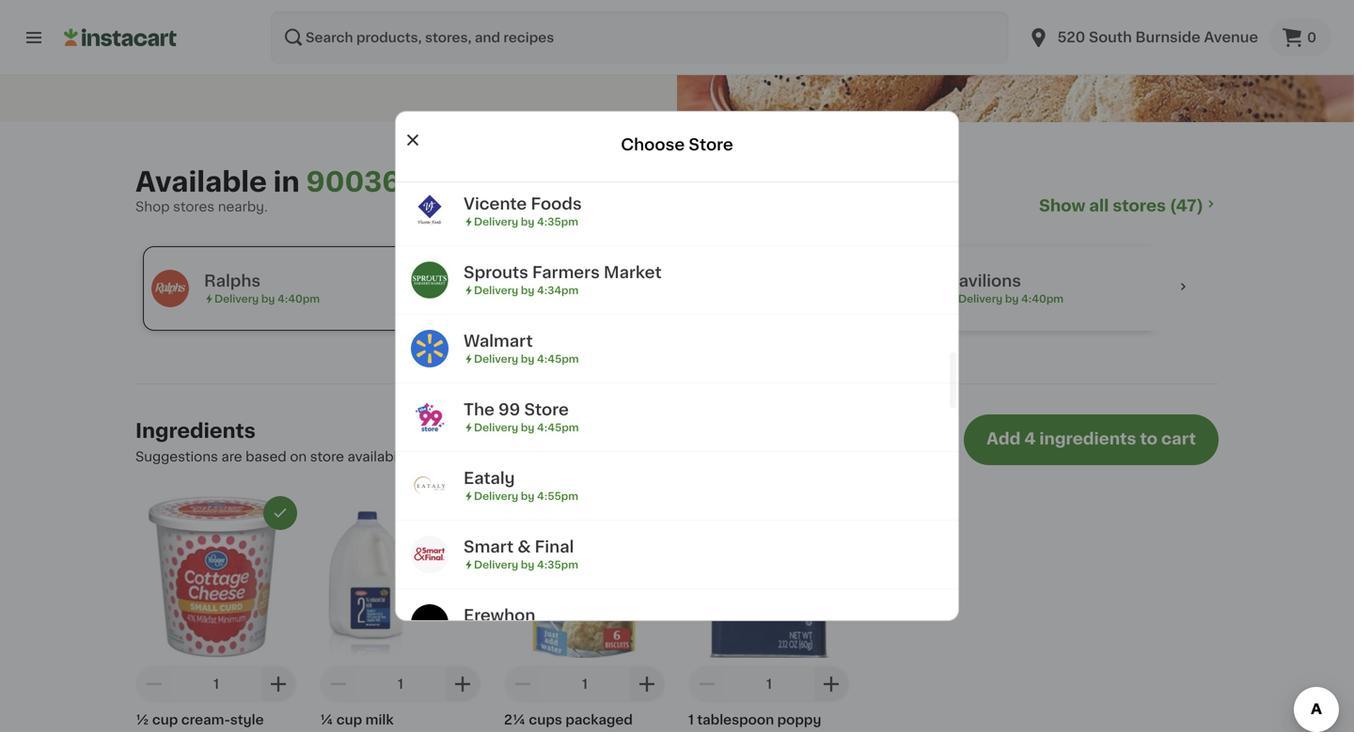 Task type: describe. For each thing, give the bounding box(es) containing it.
0 button
[[1270, 19, 1332, 56]]

poppy
[[777, 714, 821, 727]]

0
[[1307, 31, 1317, 44]]

&
[[518, 539, 531, 555]]

walmart
[[464, 333, 533, 349]]

decrement quantity image
[[512, 673, 534, 696]]

delivery for pavilions
[[958, 294, 1003, 304]]

1 for poppy
[[766, 678, 772, 691]]

eataly
[[464, 471, 515, 487]]

list
[[573, 450, 592, 464]]

correct
[[667, 450, 715, 464]]

25 min
[[231, 13, 276, 27]]

the
[[464, 402, 495, 418]]

2¼
[[504, 714, 526, 727]]

unselect item image
[[640, 505, 657, 522]]

cheese
[[192, 732, 242, 733]]

increment quantity image for poppy
[[820, 673, 843, 696]]

decrement quantity image for ½
[[143, 673, 166, 696]]

sprouts farmers market
[[464, 265, 662, 281]]

cottage
[[135, 732, 189, 733]]

4:40pm for pavilions
[[1021, 294, 1064, 304]]

1 vertical spatial to
[[595, 450, 609, 464]]

delivery by 4:45pm for the 99 store
[[474, 423, 579, 433]]

0 horizontal spatial store
[[524, 402, 569, 418]]

on
[[290, 450, 307, 464]]

1 for packaged
[[582, 678, 588, 691]]

save recipe
[[301, 57, 380, 70]]

nearby.
[[218, 200, 268, 213]]

market
[[604, 265, 662, 281]]

show
[[1039, 198, 1086, 214]]

min
[[251, 13, 276, 27]]

1 for milk
[[398, 678, 403, 691]]

vicente foods image
[[411, 193, 449, 230]]

delivery for smart & final
[[474, 560, 518, 570]]

4:40pm for ralphs
[[278, 294, 320, 304]]

store
[[310, 450, 344, 464]]

the 99 store image
[[411, 399, 449, 436]]

smart & final
[[464, 539, 574, 555]]

cream-
[[181, 714, 230, 727]]

cups
[[529, 714, 562, 727]]

4:55pm
[[537, 491, 578, 502]]

smart
[[464, 539, 514, 555]]

by for eataly
[[521, 491, 535, 502]]

by for walmart
[[521, 354, 535, 364]]

ingredients
[[1040, 431, 1136, 447]]

1 inside 1 tablespoon poppy seeds
[[688, 714, 694, 727]]

vicente foods
[[464, 196, 582, 212]]

all
[[1089, 198, 1109, 214]]

ralphs
[[204, 273, 261, 289]]

pavilions
[[948, 273, 1021, 289]]

decrement quantity image for 1
[[696, 673, 719, 696]]

delivery for walmart
[[474, 354, 518, 364]]

148
[[388, 14, 412, 27]]

4 product group from the left
[[688, 496, 850, 733]]

unselect item image for 1 tablespoon poppy seeds
[[825, 505, 842, 522]]

1 for cream-
[[213, 678, 219, 691]]

delivery by 4:55pm
[[474, 491, 578, 502]]

final
[[535, 539, 574, 555]]

delivery by 4:35pm for &
[[474, 560, 578, 570]]

suggestions are based on store availability. use the full ingredient list to confirm correct items and quantities.
[[135, 450, 856, 464]]

delivery for vicente foods
[[474, 217, 518, 227]]

the 99 store
[[464, 402, 569, 418]]

25
[[231, 13, 248, 27]]

choose
[[621, 137, 685, 153]]

stores inside button
[[1113, 198, 1166, 214]]

to inside add 4 ingredients to cart button
[[1140, 431, 1158, 447]]

delivery by 4:45pm for walmart
[[474, 354, 579, 364]]

4:34pm
[[537, 285, 579, 296]]

erewhon link
[[396, 590, 958, 658]]

90036
[[306, 169, 401, 196]]

delivery by 4:35pm for foods
[[474, 217, 578, 227]]

packaged
[[566, 714, 633, 727]]

mix
[[554, 732, 578, 733]]

delivery by 4:34pm
[[474, 285, 579, 296]]

add
[[987, 431, 1021, 447]]

add 4 ingredients to cart
[[987, 431, 1196, 447]]

1 horizontal spatial store
[[689, 137, 733, 153]]

recipe
[[337, 57, 380, 70]]

quantities.
[[787, 450, 856, 464]]

stores inside available in 90036 shop stores nearby.
[[173, 200, 215, 213]]

by for vicente foods
[[521, 217, 535, 227]]

ralphs image
[[151, 270, 189, 308]]

style
[[230, 714, 264, 727]]



Task type: vqa. For each thing, say whether or not it's contained in the screenshot.
the 1 in Country Natural Beef. Extra Lean Ground Beef 1 lb
no



Task type: locate. For each thing, give the bounding box(es) containing it.
¼ cup milk
[[320, 714, 394, 727]]

delivery down sprouts
[[474, 285, 518, 296]]

store
[[689, 137, 733, 153], [524, 402, 569, 418]]

delivery down smart
[[474, 560, 518, 570]]

choose store
[[621, 137, 733, 153]]

to right list
[[595, 450, 609, 464]]

by for sprouts farmers market
[[521, 285, 535, 296]]

vons link
[[508, 239, 869, 339]]

delivery for eataly
[[474, 491, 518, 502]]

delivery by 4:35pm down & on the bottom left of the page
[[474, 560, 578, 570]]

decrement quantity image for ¼
[[327, 673, 350, 696]]

3 product group from the left
[[504, 496, 666, 733]]

2 4:40pm from the left
[[1021, 294, 1064, 304]]

sprouts farmers market image
[[411, 261, 449, 299]]

1 4:45pm from the top
[[537, 354, 579, 364]]

increment quantity image for packaged
[[636, 673, 658, 696]]

0 horizontal spatial decrement quantity image
[[143, 673, 166, 696]]

delivery by 4:40pm down ralphs
[[214, 294, 320, 304]]

store right choose at the top of the page
[[689, 137, 733, 153]]

delivery by 4:45pm down walmart
[[474, 354, 579, 364]]

store right 99
[[524, 402, 569, 418]]

delivery down eataly
[[474, 491, 518, 502]]

1 vertical spatial 4:45pm
[[537, 423, 579, 433]]

cart
[[1161, 431, 1196, 447]]

2 delivery by 4:45pm from the top
[[474, 423, 579, 433]]

4:45pm
[[537, 354, 579, 364], [537, 423, 579, 433]]

1 horizontal spatial stores
[[1113, 198, 1166, 214]]

4:35pm down foods
[[537, 217, 578, 227]]

2 horizontal spatial increment quantity image
[[820, 673, 843, 696]]

by for smart & final
[[521, 560, 535, 570]]

use
[[424, 450, 450, 464]]

delivery by 4:35pm
[[474, 217, 578, 227], [474, 560, 578, 570]]

0 vertical spatial delivery by 4:45pm
[[474, 354, 579, 364]]

1 delivery by 4:35pm from the top
[[474, 217, 578, 227]]

shop
[[135, 200, 170, 213]]

0 horizontal spatial increment quantity image
[[451, 673, 474, 696]]

0 horizontal spatial stores
[[173, 200, 215, 213]]

decrement quantity image up ¼
[[327, 673, 350, 696]]

0 vertical spatial store
[[689, 137, 733, 153]]

½
[[135, 714, 149, 727]]

items
[[719, 450, 755, 464]]

0 horizontal spatial to
[[595, 450, 609, 464]]

2 unselect item image from the left
[[456, 505, 473, 522]]

add 4 ingredients to cart button
[[964, 415, 1219, 466]]

vons image
[[523, 270, 561, 308]]

delivery down ralphs
[[214, 294, 259, 304]]

confirm
[[613, 450, 664, 464]]

vicente
[[464, 196, 527, 212]]

stores down available
[[173, 200, 215, 213]]

and
[[759, 450, 784, 464]]

increment quantity image
[[451, 673, 474, 696], [636, 673, 658, 696], [820, 673, 843, 696]]

by for the 99 store
[[521, 423, 535, 433]]

4:35pm
[[537, 217, 578, 227], [537, 560, 578, 570]]

delivery by 4:40pm
[[214, 294, 320, 304], [958, 294, 1064, 304]]

delivery down 99
[[474, 423, 518, 433]]

10
[[327, 13, 342, 27]]

unselect item image down quantities.
[[825, 505, 842, 522]]

increment quantity image down erewhon link
[[636, 673, 658, 696]]

delivery by 4:40pm for ralphs
[[214, 294, 320, 304]]

4:45pm for walmart
[[537, 354, 579, 364]]

foods
[[531, 196, 582, 212]]

stores
[[1113, 198, 1166, 214], [173, 200, 215, 213]]

0 vertical spatial 4:45pm
[[537, 354, 579, 364]]

increment quantity image up poppy at the right of page
[[820, 673, 843, 696]]

½ cup cream-style cottage cheese
[[135, 714, 264, 733]]

unselect item image
[[272, 505, 289, 522], [456, 505, 473, 522], [825, 505, 842, 522]]

walmart image
[[411, 330, 449, 368]]

unselect item image up smart
[[456, 505, 473, 522]]

delivery for ralphs
[[214, 294, 259, 304]]

tablespoon
[[697, 714, 774, 727]]

honey and poppy seed biscuits image
[[677, 0, 1354, 122]]

unselect item image for ½ cup cream-style cottage cheese
[[272, 505, 289, 522]]

instacart logo image
[[64, 26, 177, 49]]

in
[[273, 169, 300, 196]]

2¼ cups packaged biscuit mix
[[504, 714, 633, 733]]

to left cart
[[1140, 431, 1158, 447]]

¼
[[320, 714, 333, 727]]

delivery by 4:40pm down pavilions
[[958, 294, 1064, 304]]

the
[[453, 450, 475, 464]]

1 delivery by 4:45pm from the top
[[474, 354, 579, 364]]

1 increment quantity image from the left
[[451, 673, 474, 696]]

delivery by 4:45pm down the 99 store
[[474, 423, 579, 433]]

1 horizontal spatial cup
[[336, 714, 362, 727]]

decrement quantity image
[[143, 673, 166, 696], [327, 673, 350, 696], [696, 673, 719, 696]]

full
[[478, 450, 499, 464]]

4:35pm for vicente foods
[[537, 217, 578, 227]]

1 unselect item image from the left
[[272, 505, 289, 522]]

2 product group from the left
[[320, 496, 482, 733]]

1 tablespoon poppy seeds
[[688, 714, 821, 733]]

save recipe button
[[276, 54, 380, 73]]

1
[[213, 678, 219, 691], [398, 678, 403, 691], [582, 678, 588, 691], [766, 678, 772, 691], [688, 714, 694, 727]]

increment quantity image for milk
[[451, 673, 474, 696]]

delivery for the 99 store
[[474, 423, 518, 433]]

0 horizontal spatial unselect item image
[[272, 505, 289, 522]]

3 decrement quantity image from the left
[[696, 673, 719, 696]]

2 delivery by 4:40pm from the left
[[958, 294, 1064, 304]]

2 delivery by 4:35pm from the top
[[474, 560, 578, 570]]

are
[[221, 450, 242, 464]]

save
[[301, 57, 334, 70]]

0 vertical spatial to
[[1140, 431, 1158, 447]]

ingredient
[[502, 450, 569, 464]]

4:35pm for smart & final
[[537, 560, 578, 570]]

2 4:45pm from the top
[[537, 423, 579, 433]]

1 4:40pm from the left
[[278, 294, 320, 304]]

2 horizontal spatial unselect item image
[[825, 505, 842, 522]]

available in 90036 shop stores nearby.
[[135, 169, 401, 213]]

1 product group from the left
[[135, 496, 297, 733]]

availability.
[[348, 450, 421, 464]]

(47)
[[1170, 198, 1204, 214]]

smart & final image
[[411, 536, 449, 574]]

show all stores (47)
[[1039, 198, 1204, 214]]

available
[[135, 169, 267, 196]]

0 horizontal spatial 4:40pm
[[278, 294, 320, 304]]

show all stores (47) button
[[1039, 196, 1219, 216]]

decrement quantity image up tablespoon
[[696, 673, 719, 696]]

1 horizontal spatial delivery by 4:40pm
[[958, 294, 1064, 304]]

4:45pm up ingredient
[[537, 423, 579, 433]]

90036 button
[[306, 167, 401, 197]]

2 increment quantity image from the left
[[636, 673, 658, 696]]

milk
[[365, 714, 394, 727]]

2 horizontal spatial decrement quantity image
[[696, 673, 719, 696]]

1 vertical spatial store
[[524, 402, 569, 418]]

0 vertical spatial 4:35pm
[[537, 217, 578, 227]]

based
[[246, 450, 287, 464]]

delivery by 4:40pm for pavilions
[[958, 294, 1064, 304]]

cup right ¼
[[336, 714, 362, 727]]

delivery down vicente
[[474, 217, 518, 227]]

by
[[521, 217, 535, 227], [521, 285, 535, 296], [261, 294, 275, 304], [1005, 294, 1019, 304], [521, 354, 535, 364], [521, 423, 535, 433], [521, 491, 535, 502], [521, 560, 535, 570]]

4
[[1024, 431, 1036, 447]]

1 horizontal spatial 4:40pm
[[1021, 294, 1064, 304]]

1 cup from the left
[[152, 714, 178, 727]]

1 horizontal spatial decrement quantity image
[[327, 673, 350, 696]]

cup for ¼
[[336, 714, 362, 727]]

increment quantity image left decrement quantity icon
[[451, 673, 474, 696]]

cup up cottage
[[152, 714, 178, 727]]

4:35pm down final
[[537, 560, 578, 570]]

3 unselect item image from the left
[[825, 505, 842, 522]]

0 horizontal spatial cup
[[152, 714, 178, 727]]

eataly image
[[411, 467, 449, 505]]

0 horizontal spatial delivery by 4:40pm
[[214, 294, 320, 304]]

2 decrement quantity image from the left
[[327, 673, 350, 696]]

biscuit
[[504, 732, 550, 733]]

1 horizontal spatial unselect item image
[[456, 505, 473, 522]]

unselect item image down based
[[272, 505, 289, 522]]

2 cup from the left
[[336, 714, 362, 727]]

0 vertical spatial delivery by 4:35pm
[[474, 217, 578, 227]]

increment quantity image
[[267, 673, 290, 696]]

sprouts
[[464, 265, 528, 281]]

by for ralphs
[[261, 294, 275, 304]]

delivery by 4:35pm down vicente foods
[[474, 217, 578, 227]]

1 vertical spatial delivery by 4:35pm
[[474, 560, 578, 570]]

unselect item image for ¼ cup milk
[[456, 505, 473, 522]]

seeds
[[688, 732, 729, 733]]

product group
[[135, 496, 297, 733], [320, 496, 482, 733], [504, 496, 666, 733], [688, 496, 850, 733]]

cup
[[152, 714, 178, 727], [336, 714, 362, 727]]

delivery down walmart
[[474, 354, 518, 364]]

stores right 'all' at right top
[[1113, 198, 1166, 214]]

cup for ½
[[152, 714, 178, 727]]

1 4:35pm from the top
[[537, 217, 578, 227]]

1 horizontal spatial increment quantity image
[[636, 673, 658, 696]]

4:40pm
[[278, 294, 320, 304], [1021, 294, 1064, 304]]

1 decrement quantity image from the left
[[143, 673, 166, 696]]

suggestions
[[135, 450, 218, 464]]

1 vertical spatial 4:35pm
[[537, 560, 578, 570]]

1 vertical spatial delivery by 4:45pm
[[474, 423, 579, 433]]

by for pavilions
[[1005, 294, 1019, 304]]

1 delivery by 4:40pm from the left
[[214, 294, 320, 304]]

3 increment quantity image from the left
[[820, 673, 843, 696]]

delivery for sprouts farmers market
[[474, 285, 518, 296]]

99
[[498, 402, 520, 418]]

4:45pm up the 99 store
[[537, 354, 579, 364]]

dialog
[[395, 111, 959, 658]]

decrement quantity image up ½
[[143, 673, 166, 696]]

cup inside ½ cup cream-style cottage cheese
[[152, 714, 178, 727]]

2 4:35pm from the top
[[537, 560, 578, 570]]

vons
[[576, 273, 616, 289]]

delivery by 4:45pm
[[474, 354, 579, 364], [474, 423, 579, 433]]

dialog containing choose store
[[395, 111, 959, 658]]

farmers
[[532, 265, 600, 281]]

delivery down pavilions
[[958, 294, 1003, 304]]

1 horizontal spatial to
[[1140, 431, 1158, 447]]

erewhon
[[464, 608, 536, 624]]

4:45pm for the 99 store
[[537, 423, 579, 433]]



